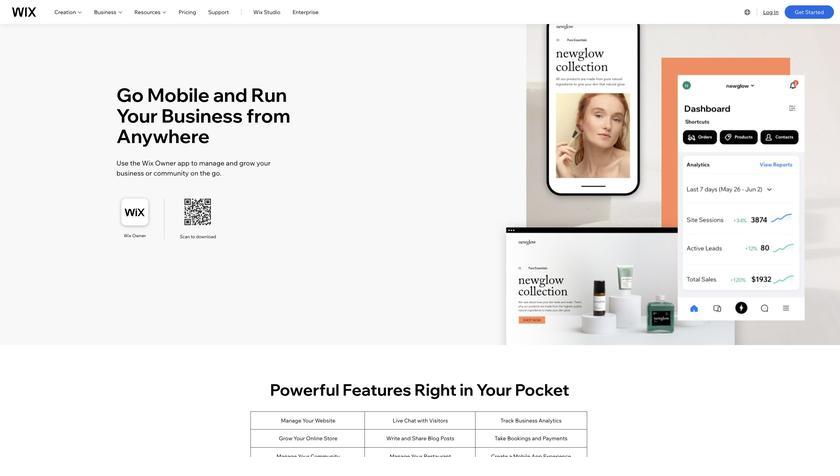 Task type: locate. For each thing, give the bounding box(es) containing it.
take
[[495, 436, 507, 443]]

in
[[775, 9, 779, 15]]

1 horizontal spatial the
[[200, 169, 210, 178]]

run
[[251, 83, 287, 107]]

2 vertical spatial wix
[[124, 233, 131, 239]]

0 horizontal spatial owner
[[132, 233, 146, 239]]

in
[[460, 380, 474, 401]]

wix for wix owner
[[124, 233, 131, 239]]

and inside use the wix owner app to manage and grow your business or community on the go.
[[226, 159, 238, 167]]

2 horizontal spatial wix
[[254, 9, 263, 15]]

to right scan
[[191, 234, 195, 240]]

features
[[343, 380, 412, 401]]

0 vertical spatial business
[[94, 9, 116, 15]]

app
[[178, 159, 190, 167]]

business
[[94, 9, 116, 15], [162, 104, 243, 127], [516, 418, 538, 425]]

wix owner app image
[[118, 196, 152, 230], [122, 199, 149, 226]]

owner
[[155, 159, 176, 167], [132, 233, 146, 239]]

your
[[117, 104, 158, 127], [477, 380, 512, 401], [303, 418, 314, 425], [294, 436, 305, 443]]

to inside use the wix owner app to manage and grow your business or community on the go.
[[191, 159, 198, 167]]

owner app qr code image
[[185, 199, 211, 226], [185, 199, 211, 226]]

powerful features right in your pocket
[[270, 380, 570, 401]]

the
[[130, 159, 140, 167], [200, 169, 210, 178]]

1 vertical spatial owner
[[132, 233, 146, 239]]

grow
[[240, 159, 255, 167]]

business button
[[94, 8, 122, 16]]

1 horizontal spatial wix
[[142, 159, 154, 167]]

use the wix owner app to manage and grow your business or community on the go.
[[117, 159, 271, 178]]

grow
[[279, 436, 293, 443]]

wix owner
[[124, 233, 146, 239]]

blog
[[428, 436, 440, 443]]

1 to from the top
[[191, 159, 198, 167]]

0 horizontal spatial wix
[[124, 233, 131, 239]]

write and share blog posts link
[[365, 430, 477, 449]]

the right on
[[200, 169, 210, 178]]

website
[[315, 418, 336, 425]]

owner inside use the wix owner app to manage and grow your business or community on the go.
[[155, 159, 176, 167]]

get started link
[[786, 5, 835, 19]]

1 vertical spatial wix
[[142, 159, 154, 167]]

and inside go mobile and run your business from anywhere
[[213, 83, 248, 107]]

creation
[[54, 9, 76, 15]]

2 vertical spatial business
[[516, 418, 538, 425]]

online
[[306, 436, 323, 443]]

business inside go mobile and run your business from anywhere
[[162, 104, 243, 127]]

download on the app store image
[[233, 357, 284, 394]]

2 to from the top
[[191, 234, 195, 240]]

your inside go mobile and run your business from anywhere
[[117, 104, 158, 127]]

0 vertical spatial owner
[[155, 159, 176, 167]]

grow your online store link
[[251, 430, 366, 449]]

support link
[[208, 8, 229, 16]]

and
[[213, 83, 248, 107], [226, 159, 238, 167], [402, 436, 411, 443], [533, 436, 542, 443]]

community
[[154, 169, 189, 178]]

1 horizontal spatial owner
[[155, 159, 176, 167]]

wix
[[254, 9, 263, 15], [142, 159, 154, 167], [124, 233, 131, 239]]

creation button
[[54, 8, 82, 16]]

manage your website
[[281, 418, 336, 425]]

live
[[393, 418, 403, 425]]

0 vertical spatial to
[[191, 159, 198, 167]]

business inside dropdown button
[[94, 9, 116, 15]]

your
[[257, 159, 271, 167]]

0 vertical spatial the
[[130, 159, 140, 167]]

log
[[764, 9, 774, 15]]

to
[[191, 159, 198, 167], [191, 234, 195, 240]]

the up the business
[[130, 159, 140, 167]]

to up on
[[191, 159, 198, 167]]

chat
[[405, 418, 417, 425]]

1 horizontal spatial business
[[162, 104, 243, 127]]

anywhere
[[117, 125, 210, 148]]

1 vertical spatial to
[[191, 234, 195, 240]]

write
[[387, 436, 401, 443]]

0 horizontal spatial business
[[94, 9, 116, 15]]

business
[[117, 169, 144, 178]]

1 vertical spatial business
[[162, 104, 243, 127]]

0 vertical spatial wix
[[254, 9, 263, 15]]



Task type: vqa. For each thing, say whether or not it's contained in the screenshot.
Edit related to Edit This Site
no



Task type: describe. For each thing, give the bounding box(es) containing it.
analytics
[[539, 418, 562, 425]]

manage
[[281, 418, 302, 425]]

write and share blog posts
[[387, 436, 455, 443]]

log in link
[[764, 8, 779, 16]]

2 horizontal spatial business
[[516, 418, 538, 425]]

take bookings and payments
[[495, 436, 568, 443]]

go mobile and run your business from anywhere
[[117, 83, 291, 148]]

pocket
[[516, 380, 570, 401]]

mobile
[[147, 83, 210, 107]]

pricing
[[179, 9, 196, 15]]

live chat with visitors
[[393, 418, 448, 425]]

on
[[191, 169, 199, 178]]

started
[[806, 9, 825, 15]]

manage your website link
[[251, 412, 366, 431]]

manage
[[199, 159, 225, 167]]

with
[[418, 418, 428, 425]]

enterprise
[[293, 9, 319, 15]]

share
[[412, 436, 427, 443]]

track
[[501, 418, 515, 425]]

resources button
[[135, 8, 167, 16]]

wix studio
[[254, 9, 281, 15]]

wix studio link
[[254, 8, 281, 16]]

or
[[146, 169, 152, 178]]

go.
[[212, 169, 222, 178]]

wix inside use the wix owner app to manage and grow your business or community on the go.
[[142, 159, 154, 167]]

take bookings and payments link
[[476, 430, 588, 449]]

resources
[[135, 9, 161, 15]]

download
[[196, 234, 216, 240]]

enterprise link
[[293, 8, 319, 16]]

bookings
[[508, 436, 531, 443]]

support
[[208, 9, 229, 15]]

posts
[[441, 436, 455, 443]]

live chat with visitors link
[[365, 412, 477, 431]]

powerful
[[270, 380, 340, 401]]

store
[[324, 436, 338, 443]]

get
[[796, 9, 805, 15]]

0 horizontal spatial the
[[130, 159, 140, 167]]

track business analytics link
[[476, 412, 588, 431]]

get started
[[796, 9, 825, 15]]

payments
[[543, 436, 568, 443]]

log in
[[764, 9, 779, 15]]

wix for wix studio
[[254, 9, 263, 15]]

pricing link
[[179, 8, 196, 16]]

scan
[[180, 234, 190, 240]]

use
[[117, 159, 129, 167]]

1 vertical spatial the
[[200, 169, 210, 178]]

language selector, english selected image
[[744, 8, 752, 16]]

track business analytics
[[501, 418, 562, 425]]

scan to download
[[180, 234, 216, 240]]

visitors
[[430, 418, 448, 425]]

right
[[415, 380, 457, 401]]

studio
[[264, 9, 281, 15]]

go
[[117, 83, 144, 107]]

from
[[247, 104, 291, 127]]

grow your online store
[[279, 436, 338, 443]]

images of managing online store with the wix owner app image
[[284, 368, 337, 388]]



